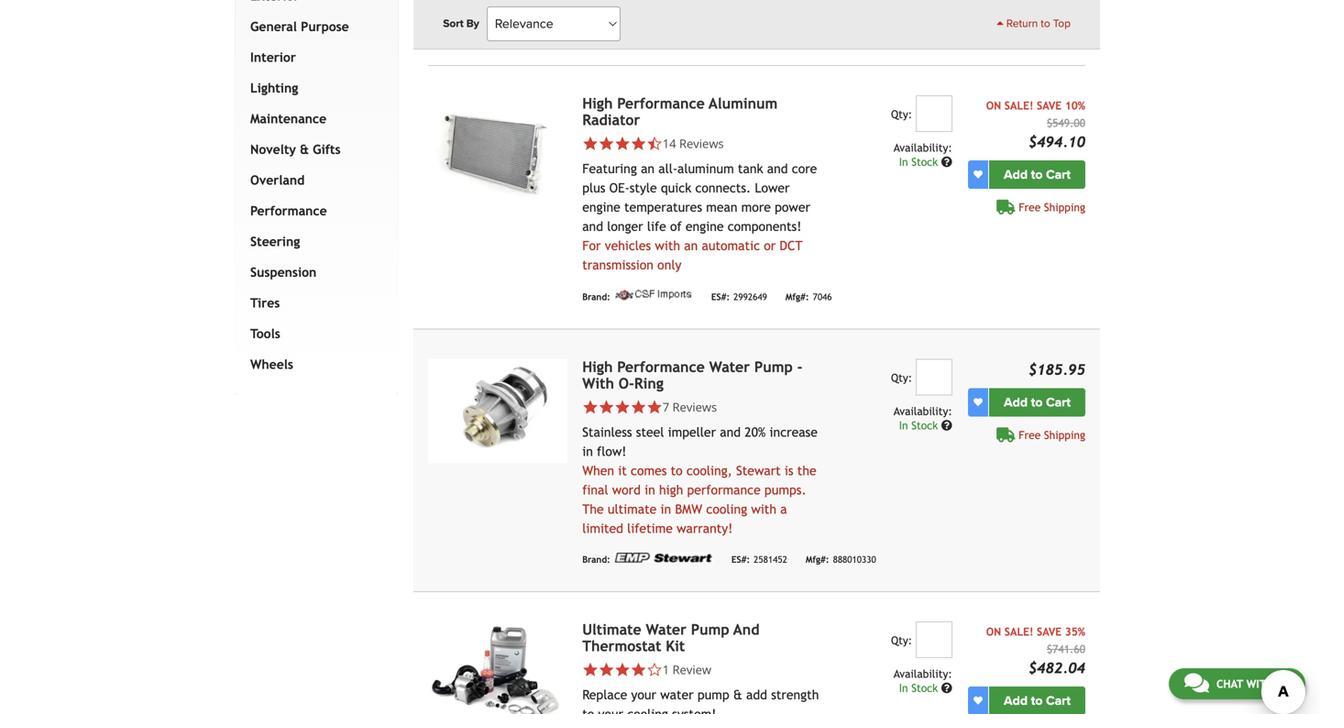 Task type: vqa. For each thing, say whether or not it's contained in the screenshot.
5th the My from the top
no



Task type: describe. For each thing, give the bounding box(es) containing it.
14 reviews
[[663, 135, 724, 152]]

7 reviews
[[663, 399, 717, 415]]

pump inside ultimate water pump and thermostat kit
[[691, 621, 730, 638]]

is
[[785, 463, 794, 478]]

caret up image
[[997, 17, 1004, 28]]

2 free shipping from the top
[[1019, 429, 1086, 441]]

0 horizontal spatial your
[[598, 707, 624, 715]]

o-
[[619, 375, 635, 392]]

temperatures
[[625, 200, 703, 214]]

stock for $185.95
[[912, 419, 938, 432]]

only
[[658, 258, 682, 272]]

to down $482.04 on the bottom
[[1032, 693, 1043, 709]]

2 add to cart button from the top
[[990, 388, 1086, 417]]

strength
[[772, 688, 819, 702]]

2 vertical spatial with
[[1247, 678, 1274, 691]]

brand: for high performance aluminum radiator
[[583, 292, 611, 302]]

water
[[661, 688, 694, 702]]

& inside 'replace your water pump & add strength to your cooling system!'
[[734, 688, 743, 702]]

$185.95
[[1029, 361, 1086, 378]]

add to cart button for $494.10
[[990, 160, 1086, 189]]

on sale!                         save 35% $741.60 $482.04
[[987, 625, 1086, 677]]

cooling inside stainless steel impeller and 20% increase in flow! when it comes to cooling, stewart is the final word in high performance pumps. the ultimate in bmw cooling with a limited lifetime warranty!
[[707, 502, 748, 517]]

pump inside the high performance water pump - with o-ring
[[755, 358, 793, 375]]

20%
[[745, 425, 766, 440]]

tank
[[738, 161, 764, 176]]

es#: for high performance water pump - with o-ring
[[732, 555, 750, 565]]

performance for high performance aluminum radiator
[[618, 95, 705, 112]]

dct
[[780, 238, 803, 253]]

in stock for on sale!                         save 10%
[[900, 155, 942, 168]]

ring
[[635, 375, 664, 392]]

2 cart from the top
[[1047, 395, 1071, 410]]

add to cart for $482.04
[[1004, 693, 1071, 709]]

star image up stainless
[[599, 399, 615, 415]]

0 vertical spatial your
[[631, 688, 657, 702]]

-
[[798, 358, 803, 375]]

question circle image for on sale!                         save 10%
[[942, 156, 953, 167]]

1 vertical spatial performance
[[250, 203, 327, 218]]

replace
[[583, 688, 628, 702]]

2 14 reviews link from the left
[[663, 135, 724, 152]]

ultimate
[[583, 621, 642, 638]]

power
[[775, 200, 811, 214]]

overland link
[[247, 165, 380, 196]]

1 review
[[663, 662, 712, 678]]

mfg#: for high performance water pump - with o-ring
[[806, 555, 830, 565]]

with
[[583, 375, 614, 392]]

bmw
[[675, 502, 703, 517]]

suspension link
[[247, 257, 380, 288]]

to inside 'replace your water pump & add strength to your cooling system!'
[[583, 707, 595, 715]]

final
[[583, 483, 609, 497]]

0 vertical spatial engine
[[583, 200, 621, 214]]

more
[[742, 200, 771, 214]]

add to cart button for $482.04
[[990, 687, 1086, 715]]

the
[[798, 463, 817, 478]]

0 horizontal spatial and
[[583, 219, 604, 234]]

automatic
[[702, 238, 760, 253]]

3 stock from the top
[[912, 682, 938, 695]]

star image up featuring
[[583, 136, 599, 152]]

style
[[630, 181, 657, 195]]

stewart components - corporate logo image
[[614, 553, 713, 563]]

star image left 14 at the right top
[[631, 136, 647, 152]]

radiator
[[583, 111, 641, 128]]

star image up replace
[[599, 662, 615, 678]]

2581452
[[754, 555, 788, 565]]

transmission
[[583, 258, 654, 272]]

add for $482.04
[[1004, 693, 1028, 709]]

1 free from the top
[[1019, 201, 1041, 214]]

steering link
[[247, 226, 380, 257]]

flow!
[[597, 444, 627, 459]]

gifts
[[313, 142, 341, 157]]

star image down radiator
[[615, 136, 631, 152]]

ultimate water pump and thermostat kit link
[[583, 621, 760, 655]]

when
[[583, 463, 615, 478]]

return to top
[[1004, 17, 1071, 30]]

of
[[670, 219, 682, 234]]

high for high performance water pump - with o-ring
[[583, 358, 613, 375]]

word
[[612, 483, 641, 497]]

novelty & gifts
[[250, 142, 341, 157]]

2 free from the top
[[1019, 429, 1041, 441]]

half star image
[[647, 136, 663, 152]]

to down the $185.95
[[1032, 395, 1043, 410]]

performance link
[[247, 196, 380, 226]]

$494.10
[[1029, 133, 1086, 150]]

general purpose link
[[247, 11, 380, 42]]

2992649
[[734, 292, 768, 302]]

add
[[747, 688, 768, 702]]

overland
[[250, 173, 305, 187]]

novelty & gifts link
[[247, 134, 380, 165]]

stainless
[[583, 425, 633, 440]]

tires
[[250, 296, 280, 310]]

es#: 2581452
[[732, 555, 788, 565]]

ultimate water pump and thermostat kit
[[583, 621, 760, 655]]

limited
[[583, 521, 624, 536]]

sale! for $482.04
[[1005, 625, 1034, 638]]

interior link
[[247, 42, 380, 73]]

2 shipping from the top
[[1045, 429, 1086, 441]]

in stock for $185.95
[[900, 419, 942, 432]]

novelty
[[250, 142, 296, 157]]

0 horizontal spatial an
[[641, 161, 655, 176]]

1
[[663, 662, 670, 678]]

comes
[[631, 463, 667, 478]]

7046
[[813, 292, 832, 302]]

1 add to wish list image from the top
[[974, 398, 983, 407]]

warranty!
[[677, 521, 733, 536]]

top
[[1054, 17, 1071, 30]]

888010330
[[833, 555, 877, 565]]

cart for $494.10
[[1047, 167, 1071, 182]]

on sale!                         save 10% $549.00 $494.10
[[987, 99, 1086, 150]]

performance
[[687, 483, 761, 497]]

reviews for water
[[673, 399, 717, 415]]

lighting
[[250, 81, 298, 95]]

steel
[[636, 425, 664, 440]]

1 1 review link from the left
[[583, 662, 820, 678]]

es#2992649 - 7046 - high performance aluminum radiator - featuring an all-aluminum tank and core plus oe-style quick connects. lower engine temperatures mean more power and longer life of engine components! - csf - bmw image
[[429, 95, 568, 200]]

1 shipping from the top
[[1045, 201, 1086, 214]]

add to wish list image
[[974, 170, 983, 179]]

pump
[[698, 688, 730, 702]]

cooling inside 'replace your water pump & add strength to your cooling system!'
[[628, 707, 669, 715]]

to inside stainless steel impeller and 20% increase in flow! when it comes to cooling, stewart is the final word in high performance pumps. the ultimate in bmw cooling with a limited lifetime warranty!
[[671, 463, 683, 478]]

chat
[[1217, 678, 1244, 691]]

and inside stainless steel impeller and 20% increase in flow! when it comes to cooling, stewart is the final word in high performance pumps. the ultimate in bmw cooling with a limited lifetime warranty!
[[720, 425, 741, 440]]

in for $185.95
[[900, 419, 909, 432]]

2 add from the top
[[1004, 395, 1028, 410]]



Task type: locate. For each thing, give the bounding box(es) containing it.
chat with us
[[1217, 678, 1291, 691]]

review
[[673, 662, 712, 678]]

0 vertical spatial reviews
[[680, 135, 724, 152]]

2 stock from the top
[[912, 419, 938, 432]]

save
[[1037, 99, 1062, 112], [1037, 625, 1062, 638]]

2 vertical spatial in stock
[[900, 682, 942, 695]]

high performance aluminum radiator
[[583, 95, 778, 128]]

0 vertical spatial add
[[1004, 167, 1028, 182]]

14 reviews link
[[583, 135, 820, 152], [663, 135, 724, 152]]

35%
[[1066, 625, 1086, 638]]

0 vertical spatial in
[[900, 155, 909, 168]]

1 vertical spatial on
[[987, 625, 1002, 638]]

0 vertical spatial water
[[710, 358, 750, 375]]

sale! for $494.10
[[1005, 99, 1034, 112]]

with
[[655, 238, 681, 253], [752, 502, 777, 517], [1247, 678, 1274, 691]]

0 horizontal spatial with
[[655, 238, 681, 253]]

sort by
[[443, 17, 480, 30]]

1 save from the top
[[1037, 99, 1062, 112]]

0 vertical spatial cooling
[[707, 502, 748, 517]]

mfg#:
[[786, 292, 810, 302], [806, 555, 830, 565]]

qty:
[[892, 108, 913, 120], [892, 371, 913, 384], [892, 634, 913, 647]]

interior
[[250, 50, 296, 64]]

0 vertical spatial qty:
[[892, 108, 913, 120]]

star image
[[599, 136, 615, 152], [615, 399, 631, 415], [631, 399, 647, 415], [647, 399, 663, 415], [583, 662, 599, 678], [615, 662, 631, 678]]

free shipping
[[1019, 201, 1086, 214], [1019, 429, 1086, 441]]

1 vertical spatial &
[[734, 688, 743, 702]]

sale! up $494.10
[[1005, 99, 1034, 112]]

performance inside high performance aluminum radiator
[[618, 95, 705, 112]]

1 vertical spatial save
[[1037, 625, 1062, 638]]

2 vertical spatial in
[[661, 502, 672, 517]]

pump left -
[[755, 358, 793, 375]]

high inside the high performance water pump - with o-ring
[[583, 358, 613, 375]]

add to cart button
[[990, 160, 1086, 189], [990, 388, 1086, 417], [990, 687, 1086, 715]]

high inside high performance aluminum radiator
[[583, 95, 613, 112]]

1 in stock from the top
[[900, 155, 942, 168]]

$549.00
[[1047, 116, 1086, 129]]

2 high from the top
[[583, 358, 613, 375]]

0 vertical spatial es#:
[[712, 292, 730, 302]]

2 horizontal spatial in
[[661, 502, 672, 517]]

life
[[647, 219, 667, 234]]

es#: left 2581452
[[732, 555, 750, 565]]

3 in from the top
[[900, 682, 909, 695]]

& left gifts
[[300, 142, 309, 157]]

add for $494.10
[[1004, 167, 1028, 182]]

add to cart button down the $185.95
[[990, 388, 1086, 417]]

with up "only" at the top of the page
[[655, 238, 681, 253]]

high
[[659, 483, 684, 497]]

to up high
[[671, 463, 683, 478]]

2 on from the top
[[987, 625, 1002, 638]]

save for $482.04
[[1037, 625, 1062, 638]]

sale! up $482.04 on the bottom
[[1005, 625, 1034, 638]]

1 vertical spatial mfg#:
[[806, 555, 830, 565]]

0 vertical spatial add to wish list image
[[974, 398, 983, 407]]

free shipping down $494.10
[[1019, 201, 1086, 214]]

on inside on sale!                         save 35% $741.60 $482.04
[[987, 625, 1002, 638]]

return
[[1007, 17, 1038, 30]]

engine
[[583, 200, 621, 214], [686, 219, 724, 234]]

reviews up impeller
[[673, 399, 717, 415]]

1 vertical spatial your
[[598, 707, 624, 715]]

all-
[[659, 161, 678, 176]]

0 vertical spatial stock
[[912, 155, 938, 168]]

1 horizontal spatial pump
[[755, 358, 793, 375]]

2 vertical spatial add to cart button
[[990, 687, 1086, 715]]

pumps.
[[765, 483, 807, 497]]

1 horizontal spatial in
[[645, 483, 656, 497]]

mfg#: 7046
[[786, 292, 832, 302]]

mean
[[706, 200, 738, 214]]

performance up 7
[[618, 358, 705, 375]]

1 vertical spatial availability:
[[894, 405, 953, 418]]

qty: for $185.95
[[892, 371, 913, 384]]

stainless steel impeller and 20% increase in flow! when it comes to cooling, stewart is the final word in high performance pumps. the ultimate in bmw cooling with a limited lifetime warranty!
[[583, 425, 818, 536]]

1 vertical spatial water
[[646, 621, 687, 638]]

stock for on sale!                         save 10%
[[912, 155, 938, 168]]

water
[[710, 358, 750, 375], [646, 621, 687, 638]]

0 vertical spatial free
[[1019, 201, 1041, 214]]

0 horizontal spatial es#:
[[712, 292, 730, 302]]

on left 10%
[[987, 99, 1002, 112]]

2 vertical spatial add
[[1004, 693, 1028, 709]]

an left automatic
[[684, 238, 698, 253]]

&
[[300, 142, 309, 157], [734, 688, 743, 702]]

comments image
[[1185, 672, 1210, 694]]

0 horizontal spatial engine
[[583, 200, 621, 214]]

high for high performance aluminum radiator
[[583, 95, 613, 112]]

sale! inside on sale!                         save 35% $741.60 $482.04
[[1005, 625, 1034, 638]]

water inside ultimate water pump and thermostat kit
[[646, 621, 687, 638]]

0 vertical spatial pump
[[755, 358, 793, 375]]

1 add to cart from the top
[[1004, 167, 1071, 182]]

in down high
[[661, 502, 672, 517]]

0 vertical spatial add to cart
[[1004, 167, 1071, 182]]

0 vertical spatial an
[[641, 161, 655, 176]]

brand: down limited
[[583, 555, 611, 565]]

1 vertical spatial in
[[900, 419, 909, 432]]

1 vertical spatial question circle image
[[942, 420, 953, 431]]

1 vertical spatial sale!
[[1005, 625, 1034, 638]]

1 vertical spatial engine
[[686, 219, 724, 234]]

save for $494.10
[[1037, 99, 1062, 112]]

1 cart from the top
[[1047, 167, 1071, 182]]

0 vertical spatial free shipping
[[1019, 201, 1086, 214]]

brand: down transmission at the left
[[583, 292, 611, 302]]

1 vertical spatial in stock
[[900, 419, 942, 432]]

3 qty: from the top
[[892, 634, 913, 647]]

1 review link up pump
[[583, 662, 820, 678]]

1 vertical spatial free
[[1019, 429, 1041, 441]]

1 7 reviews link from the left
[[583, 399, 820, 415]]

1 add to cart button from the top
[[990, 160, 1086, 189]]

with inside stainless steel impeller and 20% increase in flow! when it comes to cooling, stewart is the final word in high performance pumps. the ultimate in bmw cooling with a limited lifetime warranty!
[[752, 502, 777, 517]]

general
[[250, 19, 297, 34]]

with left a
[[752, 502, 777, 517]]

lighting link
[[247, 73, 380, 103]]

lower
[[755, 181, 790, 195]]

1 free shipping from the top
[[1019, 201, 1086, 214]]

engine down mean
[[686, 219, 724, 234]]

add to cart down $494.10
[[1004, 167, 1071, 182]]

tools
[[250, 326, 280, 341]]

1 on from the top
[[987, 99, 1002, 112]]

0 vertical spatial brand:
[[583, 292, 611, 302]]

0 vertical spatial in
[[583, 444, 593, 459]]

3 add to cart from the top
[[1004, 693, 1071, 709]]

2 qty: from the top
[[892, 371, 913, 384]]

in down comes
[[645, 483, 656, 497]]

star image down with
[[583, 399, 599, 415]]

cart for $482.04
[[1047, 693, 1071, 709]]

1 high from the top
[[583, 95, 613, 112]]

14
[[663, 135, 677, 152]]

the
[[583, 502, 604, 517]]

2 vertical spatial performance
[[618, 358, 705, 375]]

general purpose
[[250, 19, 349, 34]]

chat with us link
[[1169, 669, 1306, 700]]

and left 20%
[[720, 425, 741, 440]]

performance inside the high performance water pump - with o-ring
[[618, 358, 705, 375]]

question circle image for $185.95
[[942, 420, 953, 431]]

an up style
[[641, 161, 655, 176]]

plus
[[583, 181, 606, 195]]

availability: for on sale!                         save 10%
[[894, 141, 953, 154]]

save up "$549.00"
[[1037, 99, 1062, 112]]

sale!
[[1005, 99, 1034, 112], [1005, 625, 1034, 638]]

0 vertical spatial performance
[[618, 95, 705, 112]]

1 horizontal spatial your
[[631, 688, 657, 702]]

es#2581452 - 888010330 - high performance water pump - with o-ring - stainless steel impeller and 20% increase in flow! - stewart components - bmw image
[[429, 359, 568, 463]]

empty star image
[[647, 662, 663, 678]]

save inside on sale!                         save 10% $549.00 $494.10
[[1037, 99, 1062, 112]]

in
[[900, 155, 909, 168], [900, 419, 909, 432], [900, 682, 909, 695]]

1 vertical spatial and
[[583, 219, 604, 234]]

1 horizontal spatial with
[[752, 502, 777, 517]]

1 horizontal spatial &
[[734, 688, 743, 702]]

on for $482.04
[[987, 625, 1002, 638]]

to left top
[[1041, 17, 1051, 30]]

high up featuring
[[583, 95, 613, 112]]

1 horizontal spatial es#:
[[732, 555, 750, 565]]

1 vertical spatial qty:
[[892, 371, 913, 384]]

0 vertical spatial with
[[655, 238, 681, 253]]

add
[[1004, 167, 1028, 182], [1004, 395, 1028, 410], [1004, 693, 1028, 709]]

longer
[[607, 219, 644, 234]]

in up when
[[583, 444, 593, 459]]

es#: for high performance aluminum radiator
[[712, 292, 730, 302]]

star image
[[583, 136, 599, 152], [615, 136, 631, 152], [631, 136, 647, 152], [583, 399, 599, 415], [599, 399, 615, 415], [599, 662, 615, 678], [631, 662, 647, 678]]

stock
[[912, 155, 938, 168], [912, 419, 938, 432], [912, 682, 938, 695]]

1 vertical spatial shipping
[[1045, 429, 1086, 441]]

high performance aluminum radiator link
[[583, 95, 778, 128]]

1 question circle image from the top
[[942, 156, 953, 167]]

3 availability: from the top
[[894, 668, 953, 680]]

1 vertical spatial free shipping
[[1019, 429, 1086, 441]]

star image left 1
[[631, 662, 647, 678]]

assembled by ecs - corporate logo image
[[614, 14, 706, 37]]

1 in from the top
[[900, 155, 909, 168]]

stewart
[[737, 463, 781, 478]]

7
[[663, 399, 670, 415]]

question circle image
[[942, 683, 953, 694]]

thermostat
[[583, 638, 662, 655]]

2 vertical spatial availability:
[[894, 668, 953, 680]]

featuring
[[583, 161, 637, 176]]

& left add
[[734, 688, 743, 702]]

2 horizontal spatial and
[[768, 161, 788, 176]]

2 save from the top
[[1037, 625, 1062, 638]]

es#: left the 2992649
[[712, 292, 730, 302]]

1 sale! from the top
[[1005, 99, 1034, 112]]

2 7 reviews link from the left
[[663, 399, 717, 415]]

0 vertical spatial sale!
[[1005, 99, 1034, 112]]

1 review link
[[583, 662, 820, 678], [663, 662, 712, 678]]

add to cart for $494.10
[[1004, 167, 1071, 182]]

1 vertical spatial reviews
[[673, 399, 717, 415]]

on inside on sale!                         save 10% $549.00 $494.10
[[987, 99, 1002, 112]]

water up 7 reviews
[[710, 358, 750, 375]]

on left 35%
[[987, 625, 1002, 638]]

2 vertical spatial add to cart
[[1004, 693, 1071, 709]]

cart down $494.10
[[1047, 167, 1071, 182]]

and up lower
[[768, 161, 788, 176]]

question circle image
[[942, 156, 953, 167], [942, 420, 953, 431]]

add to cart down $482.04 on the bottom
[[1004, 693, 1071, 709]]

maintenance
[[250, 111, 327, 126]]

free down $494.10
[[1019, 201, 1041, 214]]

3 add to cart button from the top
[[990, 687, 1086, 715]]

quick
[[661, 181, 692, 195]]

2 add to cart from the top
[[1004, 395, 1071, 410]]

None number field
[[916, 95, 953, 132], [916, 359, 953, 396], [916, 622, 953, 658], [916, 95, 953, 132], [916, 359, 953, 396], [916, 622, 953, 658]]

3 cart from the top
[[1047, 693, 1071, 709]]

add to cart down the $185.95
[[1004, 395, 1071, 410]]

0 vertical spatial and
[[768, 161, 788, 176]]

1 vertical spatial brand:
[[583, 555, 611, 565]]

0 vertical spatial save
[[1037, 99, 1062, 112]]

with left us
[[1247, 678, 1274, 691]]

2 vertical spatial stock
[[912, 682, 938, 695]]

to down replace
[[583, 707, 595, 715]]

qty: for on sale!                         save 10%
[[892, 108, 913, 120]]

2 in stock from the top
[[900, 419, 942, 432]]

0 vertical spatial on
[[987, 99, 1002, 112]]

on for $494.10
[[987, 99, 1002, 112]]

csf - corporate logo image
[[614, 289, 693, 300]]

2 1 review link from the left
[[663, 662, 712, 678]]

1 vertical spatial pump
[[691, 621, 730, 638]]

0 horizontal spatial water
[[646, 621, 687, 638]]

cooling,
[[687, 463, 733, 478]]

system!
[[672, 707, 717, 715]]

1 review link down kit
[[663, 662, 712, 678]]

0 vertical spatial add to cart button
[[990, 160, 1086, 189]]

1 horizontal spatial cooling
[[707, 502, 748, 517]]

1 14 reviews link from the left
[[583, 135, 820, 152]]

brand:
[[583, 292, 611, 302], [583, 555, 611, 565]]

1 vertical spatial add to cart button
[[990, 388, 1086, 417]]

1 qty: from the top
[[892, 108, 913, 120]]

0 horizontal spatial pump
[[691, 621, 730, 638]]

2 add to wish list image from the top
[[974, 696, 983, 706]]

0 vertical spatial shipping
[[1045, 201, 1086, 214]]

it
[[618, 463, 627, 478]]

1 vertical spatial an
[[684, 238, 698, 253]]

water up 1
[[646, 621, 687, 638]]

2 brand: from the top
[[583, 555, 611, 565]]

high left the o-
[[583, 358, 613, 375]]

0 horizontal spatial cooling
[[628, 707, 669, 715]]

2 sale! from the top
[[1005, 625, 1034, 638]]

cart down the $185.95
[[1047, 395, 1071, 410]]

tools link
[[247, 319, 380, 349]]

in for on sale!                         save 10%
[[900, 155, 909, 168]]

0 horizontal spatial &
[[300, 142, 309, 157]]

pump left and
[[691, 621, 730, 638]]

1 horizontal spatial engine
[[686, 219, 724, 234]]

cooling down water
[[628, 707, 669, 715]]

3 add from the top
[[1004, 693, 1028, 709]]

1 vertical spatial cart
[[1047, 395, 1071, 410]]

add to wish list image
[[974, 398, 983, 407], [974, 696, 983, 706]]

wheels link
[[247, 349, 380, 380]]

with inside featuring an all-aluminum tank and core plus oe-style quick connects. lower engine temperatures mean more power and longer life of engine components! for vehicles with an automatic or dct transmission only
[[655, 238, 681, 253]]

mfg#: left 888010330
[[806, 555, 830, 565]]

add to cart button down $482.04 on the bottom
[[990, 687, 1086, 715]]

free down the $185.95
[[1019, 429, 1041, 441]]

1 vertical spatial add to cart
[[1004, 395, 1071, 410]]

1 vertical spatial with
[[752, 502, 777, 517]]

1 vertical spatial add
[[1004, 395, 1028, 410]]

0 vertical spatial high
[[583, 95, 613, 112]]

es#3604207 - 11517632426kt10 - ultimate water pump and thermostat kit - replace your water pump & add strength to your cooling system! - assembled by ecs - bmw image
[[429, 622, 568, 715]]

2 horizontal spatial with
[[1247, 678, 1274, 691]]

0 horizontal spatial in
[[583, 444, 593, 459]]

cooling
[[707, 502, 748, 517], [628, 707, 669, 715]]

1 horizontal spatial and
[[720, 425, 741, 440]]

lifetime
[[628, 521, 673, 536]]

high performance water pump - with o-ring
[[583, 358, 803, 392]]

2 vertical spatial cart
[[1047, 693, 1071, 709]]

for
[[583, 238, 601, 253]]

engine down plus
[[583, 200, 621, 214]]

performance up half star icon
[[618, 95, 705, 112]]

add to cart
[[1004, 167, 1071, 182], [1004, 395, 1071, 410], [1004, 693, 1071, 709]]

and
[[768, 161, 788, 176], [583, 219, 604, 234], [720, 425, 741, 440]]

kit
[[666, 638, 685, 655]]

suspension
[[250, 265, 317, 280]]

replace your water pump & add strength to your cooling system!
[[583, 688, 819, 715]]

2 in from the top
[[900, 419, 909, 432]]

2 vertical spatial in
[[900, 682, 909, 695]]

and
[[734, 621, 760, 638]]

save inside on sale!                         save 35% $741.60 $482.04
[[1037, 625, 1062, 638]]

1 vertical spatial in
[[645, 483, 656, 497]]

oe-
[[610, 181, 630, 195]]

and up for at the left top of the page
[[583, 219, 604, 234]]

2 availability: from the top
[[894, 405, 953, 418]]

impeller
[[668, 425, 716, 440]]

save up $741.60
[[1037, 625, 1062, 638]]

1 availability: from the top
[[894, 141, 953, 154]]

availability: for $185.95
[[894, 405, 953, 418]]

availability:
[[894, 141, 953, 154], [894, 405, 953, 418], [894, 668, 953, 680]]

0 vertical spatial availability:
[[894, 141, 953, 154]]

1 stock from the top
[[912, 155, 938, 168]]

performance for high performance water pump - with o-ring
[[618, 358, 705, 375]]

3 in stock from the top
[[900, 682, 942, 695]]

0 vertical spatial mfg#:
[[786, 292, 810, 302]]

1 add from the top
[[1004, 167, 1028, 182]]

0 vertical spatial in stock
[[900, 155, 942, 168]]

2 vertical spatial and
[[720, 425, 741, 440]]

$482.04
[[1029, 660, 1086, 677]]

tires link
[[247, 288, 380, 319]]

add to cart button down $494.10
[[990, 160, 1086, 189]]

2 question circle image from the top
[[942, 420, 953, 431]]

reviews up aluminum
[[680, 135, 724, 152]]

sort
[[443, 17, 464, 30]]

7 reviews link
[[583, 399, 820, 415], [663, 399, 717, 415]]

1 vertical spatial cooling
[[628, 707, 669, 715]]

to down $494.10
[[1032, 167, 1043, 182]]

your down empty star icon
[[631, 688, 657, 702]]

cooling down performance
[[707, 502, 748, 517]]

components!
[[728, 219, 802, 234]]

shipping down $494.10
[[1045, 201, 1086, 214]]

mfg#: left 7046
[[786, 292, 810, 302]]

to
[[1041, 17, 1051, 30], [1032, 167, 1043, 182], [1032, 395, 1043, 410], [671, 463, 683, 478], [1032, 693, 1043, 709], [583, 707, 595, 715]]

0 vertical spatial cart
[[1047, 167, 1071, 182]]

0 vertical spatial question circle image
[[942, 156, 953, 167]]

free shipping down the $185.95
[[1019, 429, 1086, 441]]

1 horizontal spatial an
[[684, 238, 698, 253]]

1 vertical spatial es#:
[[732, 555, 750, 565]]

water inside the high performance water pump - with o-ring
[[710, 358, 750, 375]]

1 brand: from the top
[[583, 292, 611, 302]]

reviews for aluminum
[[680, 135, 724, 152]]

shipping down the $185.95
[[1045, 429, 1086, 441]]

mfg#: for high performance aluminum radiator
[[786, 292, 810, 302]]

cart down $482.04 on the bottom
[[1047, 693, 1071, 709]]

0 vertical spatial &
[[300, 142, 309, 157]]

brand: for high performance water pump - with o-ring
[[583, 555, 611, 565]]

performance down overland
[[250, 203, 327, 218]]

us
[[1277, 678, 1291, 691]]

2 vertical spatial qty:
[[892, 634, 913, 647]]

sale! inside on sale!                         save 10% $549.00 $494.10
[[1005, 99, 1034, 112]]

1 vertical spatial stock
[[912, 419, 938, 432]]

your down replace
[[598, 707, 624, 715]]



